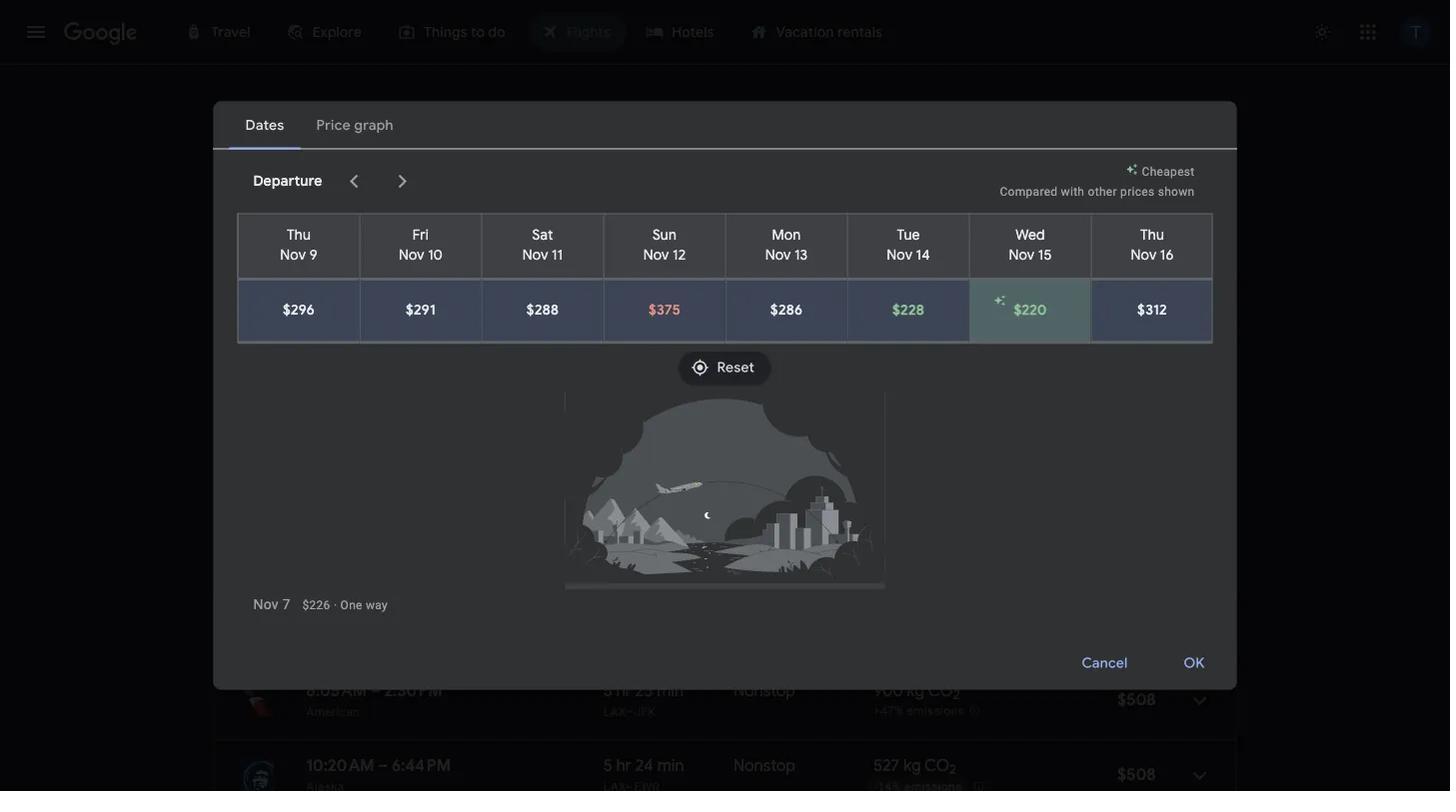 Task type: describe. For each thing, give the bounding box(es) containing it.
book.
[[770, 387, 806, 404]]

$220 button
[[970, 281, 1091, 341]]

2 you from the left
[[743, 387, 766, 404]]

– inside 5 hr 25 min lax – jfk
[[626, 705, 634, 719]]

ranked based on price and convenience
[[213, 480, 438, 494]]

11
[[552, 246, 563, 264]]

2 inside 527 kg co 2
[[950, 762, 957, 779]]

6:59 pm
[[390, 606, 448, 626]]

connecting airports
[[1011, 207, 1146, 225]]

$286 button
[[726, 281, 847, 341]]

nonstop for 5 hr 24 min
[[733, 756, 796, 776]]

total duration 5 hr 24 min. element
[[603, 756, 733, 779]]

reset button
[[679, 344, 771, 392]]

nov inside find the best price region
[[363, 284, 390, 302]]

leaves los angeles international airport at 10:20 am on tuesday, november 7 and arrives at newark liberty international airport at 6:44 pm on tuesday, november 7. element
[[306, 756, 451, 776]]

5 for 5 hr 25 min
[[603, 681, 613, 701]]

flights,
[[349, 387, 393, 404]]

mon nov 13
[[765, 227, 808, 264]]

all filters (1)
[[251, 207, 329, 225]]

taxes
[[604, 480, 634, 494]]

2 the from the left
[[610, 387, 630, 404]]

price for price
[[711, 207, 745, 225]]

5 hr 24 min
[[603, 756, 684, 776]]

duration button
[[1188, 200, 1291, 232]]

best
[[213, 450, 255, 475]]

nov 7 inside find the best price region
[[363, 284, 401, 302]]

best flights main content
[[213, 280, 1237, 792]]

+47%
[[873, 705, 904, 719]]

with
[[1061, 184, 1085, 198]]

hr for 24
[[616, 756, 632, 776]]

$296
[[283, 302, 315, 320]]

convenience
[[368, 480, 438, 494]]

nov for wed nov 15
[[1009, 246, 1035, 264]]

fri nov 10
[[399, 227, 443, 264]]

total duration 5 hr 25 min. element
[[603, 681, 733, 704]]

if
[[598, 387, 606, 404]]

sun nov 12
[[643, 227, 686, 264]]

sat nov 11
[[522, 227, 563, 264]]

date grid button
[[950, 281, 1080, 317]]

Arrival time: 6:59 PM. text field
[[390, 606, 448, 626]]

reset
[[717, 359, 755, 377]]

10:28 am
[[306, 606, 373, 626]]

$288 button
[[482, 281, 603, 341]]

1 vertical spatial nov 7
[[253, 597, 290, 613]]

pays
[[445, 387, 475, 404]]

1 the from the left
[[505, 387, 526, 404]]

duration
[[1200, 207, 1257, 225]]

airlines button
[[595, 200, 691, 232]]

prices
[[472, 480, 507, 494]]

bag fees button
[[868, 480, 917, 494]]

graph
[[1178, 290, 1217, 308]]

$228 button
[[848, 281, 969, 341]]

times button
[[787, 200, 872, 232]]

900 kg co 2
[[873, 681, 960, 704]]

9
[[309, 246, 318, 264]]

sat
[[532, 227, 553, 244]]

$508 for 900
[[1118, 690, 1156, 710]]

5 for 5 hr 32 min
[[603, 531, 613, 551]]

price for price graph
[[1141, 290, 1175, 308]]

10:20 am
[[306, 756, 374, 776]]

$220
[[1014, 302, 1047, 320]]

flights
[[259, 450, 318, 475]]

32
[[635, 531, 653, 551]]

0 vertical spatial price
[[634, 387, 666, 404]]

stops
[[515, 207, 553, 225]]

hr for 25
[[616, 681, 632, 701]]

date
[[1002, 290, 1034, 308]]

thu nov 16
[[1131, 227, 1174, 264]]

optional
[[746, 480, 793, 494]]

scroll right image
[[390, 169, 414, 193]]

25
[[635, 681, 653, 701]]

nov for mon nov 13
[[765, 246, 791, 264]]

ok button
[[1160, 640, 1229, 688]]

nov left $226
[[253, 597, 279, 613]]

none search field containing all filters (1)
[[213, 92, 1291, 265]]

track
[[247, 284, 284, 302]]

lax for 5 hr 25 min
[[603, 705, 626, 719]]

– for 6:44 pm
[[378, 756, 388, 776]]

american
[[306, 705, 360, 719]]

tue nov 14
[[887, 227, 930, 264]]

leaves los angeles international airport at 10:28 am on tuesday, november 7 and arrives at newark liberty international airport at 6:59 pm on tuesday, november 7. element
[[306, 606, 448, 626]]

7 inside find the best price region
[[393, 284, 401, 302]]

kg for 900
[[907, 681, 925, 701]]

scroll left image
[[342, 169, 366, 193]]

10:28 am – 6:59 pm
[[306, 606, 448, 626]]

ok
[[1184, 655, 1205, 673]]

thu for 16
[[1140, 227, 1164, 244]]

527
[[873, 756, 900, 776]]

Arrival time: 6:44 PM. text field
[[392, 756, 451, 776]]

on for carry-
[[416, 207, 433, 225]]

13
[[795, 246, 808, 264]]

kg for 527
[[903, 756, 921, 776]]

5 hr 25 min lax – jfk
[[603, 681, 684, 719]]

departure
[[253, 172, 322, 190]]

difference
[[529, 387, 594, 404]]

for some flights, google pays you the difference if the price drops after you book.
[[285, 387, 806, 404]]

(1)
[[313, 207, 329, 225]]

one
[[340, 599, 363, 613]]

jfk
[[634, 705, 656, 719]]

fri
[[413, 227, 429, 244]]

ranked
[[213, 480, 255, 494]]

price graph
[[1141, 290, 1217, 308]]

1 carry-on bag button
[[353, 200, 495, 232]]

on for based
[[295, 480, 309, 494]]

filters
[[271, 207, 310, 225]]

$288
[[527, 302, 559, 320]]

prices inside find the best price region
[[287, 284, 329, 302]]

bag inside popup button
[[436, 207, 461, 225]]

Departure time: 10:28 AM. text field
[[306, 606, 373, 626]]

for
[[285, 387, 306, 404]]

all
[[251, 207, 268, 225]]

14
[[916, 246, 930, 264]]

emissions inside 493 -19% emissions
[[904, 556, 962, 570]]

min for 5 hr 25 min
[[657, 681, 684, 701]]

527 kg co 2
[[873, 756, 957, 779]]

$312
[[1138, 302, 1167, 320]]

1 carry-on bag
[[365, 207, 461, 225]]

cancel button
[[1058, 640, 1152, 688]]

nov for thu nov 16
[[1131, 246, 1157, 264]]

grid
[[1037, 290, 1064, 308]]

nov for sat nov 11
[[522, 246, 548, 264]]

Departure time: 10:20 AM. text field
[[306, 756, 374, 776]]

10:20 am – 6:44 pm
[[306, 756, 451, 776]]

thu nov 9
[[280, 227, 318, 264]]

nonstop flight. element for 5 hr 24 min
[[733, 756, 796, 779]]

min for 5 hr 32 min
[[656, 531, 683, 551]]

2 button
[[343, 92, 423, 128]]

for
[[675, 480, 691, 494]]



Task type: locate. For each thing, give the bounding box(es) containing it.
1 vertical spatial 5
[[603, 681, 613, 701]]

nov inside thu nov 16
[[1131, 246, 1157, 264]]

19%
[[878, 556, 901, 570]]

-
[[874, 556, 878, 570]]

nov for fri nov 10
[[399, 246, 425, 264]]

0 vertical spatial 5
[[603, 531, 613, 551]]

2 vertical spatial hr
[[616, 756, 632, 776]]

nonstop flight. element for 5 hr 25 min
[[733, 681, 796, 704]]

1 vertical spatial 7
[[282, 597, 290, 613]]

nov down sun
[[643, 246, 669, 264]]

6:05 am
[[306, 681, 367, 701]]

and left 'convenience'
[[344, 480, 365, 494]]

7
[[393, 284, 401, 302], [282, 597, 290, 613]]

connecting
[[1011, 207, 1089, 225]]

0 horizontal spatial thu
[[287, 227, 311, 244]]

1 vertical spatial lax
[[603, 705, 626, 719]]

kg inside 527 kg co 2
[[903, 756, 921, 776]]

emissions right 19%
[[904, 556, 962, 570]]

on inside the best flights main content
[[295, 480, 309, 494]]

1 horizontal spatial fees
[[893, 480, 917, 494]]

1 vertical spatial kg
[[903, 756, 921, 776]]

price
[[711, 207, 745, 225], [1141, 290, 1175, 308]]

prices left learn more about tracked prices image
[[287, 284, 329, 302]]

min right 25
[[657, 681, 684, 701]]

based
[[258, 480, 292, 494]]

493
[[873, 531, 901, 551]]

1 $508 from the top
[[1118, 690, 1156, 710]]

stops button
[[503, 200, 587, 232]]

required
[[554, 480, 600, 494]]

best flights
[[213, 450, 318, 475]]

nov 7
[[363, 284, 401, 302], [253, 597, 290, 613]]

– inside 6:05 am – 2:30 pm american
[[371, 681, 380, 701]]

1 horizontal spatial thu
[[1140, 227, 1164, 244]]

hr left 24 in the bottom of the page
[[616, 756, 632, 776]]

emissions down '900 kg co 2'
[[907, 705, 964, 719]]

0 vertical spatial 7
[[393, 284, 401, 302]]

shown
[[1158, 184, 1195, 198]]

0 vertical spatial nonstop
[[733, 531, 796, 551]]

2 inside popup button
[[379, 101, 387, 118]]

5 left 32
[[603, 531, 613, 551]]

$375 button
[[604, 281, 725, 341]]

0 vertical spatial price
[[711, 207, 745, 225]]

prices up airports
[[1121, 184, 1155, 198]]

1 nonstop from the top
[[733, 531, 796, 551]]

airports
[[1093, 207, 1146, 225]]

fees
[[648, 480, 672, 494], [893, 480, 917, 494]]

0 vertical spatial nonstop flight. element
[[733, 531, 796, 554]]

bag inside the best flights main content
[[868, 480, 889, 494]]

mon
[[772, 227, 801, 244]]

adults.
[[705, 480, 743, 494]]

5 left 24 in the bottom of the page
[[603, 756, 613, 776]]

hr
[[616, 531, 632, 551], [616, 681, 632, 701], [616, 756, 632, 776]]

1 vertical spatial nonstop flight. element
[[733, 681, 796, 704]]

2 hr from the top
[[616, 681, 632, 701]]

wed
[[1016, 227, 1045, 244]]

price inside price popup button
[[711, 207, 745, 225]]

sun
[[653, 227, 677, 244]]

2 inside '900 kg co 2'
[[953, 687, 960, 704]]

508 us dollars text field for 900
[[1118, 690, 1156, 710]]

nov inside fri nov 10
[[399, 246, 425, 264]]

nov down tue
[[887, 246, 913, 264]]

1 horizontal spatial bag
[[868, 480, 889, 494]]

nov
[[280, 246, 306, 264], [399, 246, 425, 264], [522, 246, 548, 264], [643, 246, 669, 264], [765, 246, 791, 264], [887, 246, 913, 264], [1009, 246, 1035, 264], [1131, 246, 1157, 264], [363, 284, 390, 302], [253, 597, 279, 613]]

emissions
[[904, 556, 962, 570], [907, 705, 964, 719]]

15
[[1038, 246, 1052, 264]]

1 vertical spatial price
[[313, 480, 341, 494]]

None search field
[[213, 92, 1291, 265]]

3 5 from the top
[[603, 756, 613, 776]]

– down total duration 5 hr 25 min. element
[[626, 705, 634, 719]]

price
[[634, 387, 666, 404], [313, 480, 341, 494]]

$375
[[649, 302, 681, 320]]

0 vertical spatial bag
[[436, 207, 461, 225]]

1 vertical spatial min
[[657, 681, 684, 701]]

– for 2:30 pm
[[371, 681, 380, 701]]

0 vertical spatial 508 us dollars text field
[[1118, 690, 1156, 710]]

0 horizontal spatial 7
[[282, 597, 290, 613]]

0 horizontal spatial the
[[505, 387, 526, 404]]

1 thu from the left
[[287, 227, 311, 244]]

1 vertical spatial 508 us dollars text field
[[1118, 765, 1156, 785]]

0 horizontal spatial fees
[[648, 480, 672, 494]]

co inside 527 kg co 2
[[925, 756, 950, 776]]

min right 32
[[656, 531, 683, 551]]

you right after
[[743, 387, 766, 404]]

prices
[[1121, 184, 1155, 198], [287, 284, 329, 302]]

min right 24 in the bottom of the page
[[657, 756, 684, 776]]

0 vertical spatial kg
[[907, 681, 925, 701]]

1 horizontal spatial the
[[610, 387, 630, 404]]

nonstop
[[733, 531, 796, 551], [733, 681, 796, 701], [733, 756, 796, 776]]

24
[[635, 756, 654, 776]]

on inside popup button
[[416, 207, 433, 225]]

1 horizontal spatial price
[[1141, 290, 1175, 308]]

7 left the $291
[[393, 284, 401, 302]]

2:30 pm
[[384, 681, 443, 701]]

226 US dollars text field
[[302, 599, 330, 613]]

1 5 from the top
[[603, 531, 613, 551]]

nov inside sun nov 12
[[643, 246, 669, 264]]

508 us dollars text field for 527
[[1118, 765, 1156, 785]]

2 $508 from the top
[[1118, 765, 1156, 785]]

thu down filters
[[287, 227, 311, 244]]

0 vertical spatial nov 7
[[363, 284, 401, 302]]

co up +47% emissions
[[928, 681, 953, 701]]

0 horizontal spatial on
[[295, 480, 309, 494]]

nov left 16
[[1131, 246, 1157, 264]]

compared with other prices shown
[[1000, 184, 1195, 198]]

2 vertical spatial nonstop
[[733, 756, 796, 776]]

0 vertical spatial prices
[[1121, 184, 1155, 198]]

2 vertical spatial min
[[657, 756, 684, 776]]

nov right learn more about tracked prices image
[[363, 284, 390, 302]]

2 nonstop from the top
[[733, 681, 796, 701]]

$226 · one way
[[302, 599, 388, 613]]

other
[[1088, 184, 1117, 198]]

on up fri
[[416, 207, 433, 225]]

nov inside wed nov 15
[[1009, 246, 1035, 264]]

1 vertical spatial $508
[[1118, 765, 1156, 785]]

co for 900
[[928, 681, 953, 701]]

lax left ewr
[[603, 555, 626, 569]]

hr left 32
[[616, 531, 632, 551]]

$296 button
[[238, 281, 359, 341]]

0 horizontal spatial bag
[[436, 207, 461, 225]]

min inside 5 hr 25 min lax – jfk
[[657, 681, 684, 701]]

0 horizontal spatial price
[[711, 207, 745, 225]]

5 inside 5 hr 32 min lax – ewr
[[603, 531, 613, 551]]

$312 button
[[1092, 281, 1213, 341]]

times
[[799, 207, 838, 225]]

0 horizontal spatial prices
[[287, 284, 329, 302]]

6:44 pm
[[392, 756, 451, 776]]

ewr
[[634, 555, 660, 569]]

Departure text field
[[913, 137, 1169, 191]]

nov for sun nov 12
[[643, 246, 669, 264]]

0 vertical spatial $508
[[1118, 690, 1156, 710]]

nov down fri
[[399, 246, 425, 264]]

nov inside mon nov 13
[[765, 246, 791, 264]]

drops
[[669, 387, 706, 404]]

1 vertical spatial bag
[[868, 480, 889, 494]]

$291
[[406, 302, 436, 320]]

+47% emissions
[[873, 705, 964, 719]]

find the best price region
[[213, 280, 1237, 333]]

1 vertical spatial prices
[[287, 284, 329, 302]]

2 lax from the top
[[603, 705, 626, 719]]

lax inside 5 hr 32 min lax – ewr
[[603, 555, 626, 569]]

co for 527
[[925, 756, 950, 776]]

0 vertical spatial lax
[[603, 555, 626, 569]]

0 vertical spatial on
[[416, 207, 433, 225]]

emissions
[[892, 207, 957, 225]]

thu inside thu nov 9
[[287, 227, 311, 244]]

price inside price graph button
[[1141, 290, 1175, 308]]

min inside 5 hr 32 min lax – ewr
[[656, 531, 683, 551]]

1 horizontal spatial prices
[[1121, 184, 1155, 198]]

2 vertical spatial 5
[[603, 756, 613, 776]]

Arrival time: 2:30 PM. text field
[[384, 681, 443, 701]]

– down the total duration 5 hr 32 min. element
[[626, 555, 634, 569]]

hr inside 5 hr 25 min lax – jfk
[[616, 681, 632, 701]]

0 vertical spatial min
[[656, 531, 683, 551]]

nov inside the tue nov 14
[[887, 246, 913, 264]]

1 and from the left
[[344, 480, 365, 494]]

wed nov 15
[[1009, 227, 1052, 264]]

lax for 5 hr 32 min
[[603, 555, 626, 569]]

after
[[710, 387, 740, 404]]

total duration 5 hr 32 min. element
[[603, 531, 733, 554]]

– left 6:44 pm on the bottom of the page
[[378, 756, 388, 776]]

– for 6:59 pm
[[377, 606, 387, 626]]

nov 7 left $226
[[253, 597, 290, 613]]

16
[[1160, 246, 1174, 264]]

hr for 32
[[616, 531, 632, 551]]

lax left jfk
[[603, 705, 626, 719]]

co
[[928, 681, 953, 701], [925, 756, 950, 776]]

1 lax from the top
[[603, 555, 626, 569]]

leaves los angeles international airport at 6:05 am on tuesday, november 7 and arrives at john f. kennedy international airport at 2:30 pm on tuesday, november 7. element
[[306, 681, 443, 701]]

thu for 9
[[287, 227, 311, 244]]

you right pays
[[479, 387, 502, 404]]

way
[[366, 599, 388, 613]]

bag
[[436, 207, 461, 225], [868, 480, 889, 494]]

1 hr from the top
[[616, 531, 632, 551]]

1 horizontal spatial and
[[844, 480, 865, 494]]

·
[[334, 599, 337, 613]]

0 horizontal spatial you
[[479, 387, 502, 404]]

fees up 493
[[893, 480, 917, 494]]

1 you from the left
[[479, 387, 502, 404]]

1 vertical spatial price
[[1141, 290, 1175, 308]]

price left drops on the left of the page
[[634, 387, 666, 404]]

nonstop flight. element
[[733, 531, 796, 554], [733, 681, 796, 704], [733, 756, 796, 779]]

cheapest
[[1142, 164, 1195, 178]]

3 nonstop from the top
[[733, 756, 796, 776]]

co right 527
[[925, 756, 950, 776]]

7 left $226
[[282, 597, 290, 613]]

all filters (1) button
[[213, 200, 345, 232]]

price graph button
[[1089, 281, 1233, 317]]

2 5 from the top
[[603, 681, 613, 701]]

5 inside 5 hr 25 min lax – jfk
[[603, 681, 613, 701]]

airlines
[[607, 207, 657, 225]]

nov left 9 at the left top of the page
[[280, 246, 306, 264]]

1 horizontal spatial on
[[416, 207, 433, 225]]

3 hr from the top
[[616, 756, 632, 776]]

thu inside thu nov 16
[[1140, 227, 1164, 244]]

co inside '900 kg co 2'
[[928, 681, 953, 701]]

0 horizontal spatial and
[[344, 480, 365, 494]]

– inside 5 hr 32 min lax – ewr
[[626, 555, 634, 569]]

nonstop for 5 hr 25 min
[[733, 681, 796, 701]]

google
[[396, 387, 442, 404]]

1 vertical spatial nonstop
[[733, 681, 796, 701]]

5
[[603, 531, 613, 551], [603, 681, 613, 701], [603, 756, 613, 776]]

min
[[656, 531, 683, 551], [657, 681, 684, 701], [657, 756, 684, 776]]

nov down mon on the top right of page
[[765, 246, 791, 264]]

3 nonstop flight. element from the top
[[733, 756, 796, 779]]

nov inside thu nov 9
[[280, 246, 306, 264]]

hr inside 5 hr 32 min lax – ewr
[[616, 531, 632, 551]]

kg right 527
[[903, 756, 921, 776]]

1 horizontal spatial price
[[634, 387, 666, 404]]

– left arrival time: 2:30 pm. text box
[[371, 681, 380, 701]]

nov for tue nov 14
[[887, 246, 913, 264]]

1 fees from the left
[[648, 480, 672, 494]]

hr left 25
[[616, 681, 632, 701]]

0 vertical spatial hr
[[616, 531, 632, 551]]

bag up 493
[[868, 480, 889, 494]]

$508 for 527
[[1118, 765, 1156, 785]]

price down flights in the left bottom of the page
[[313, 480, 341, 494]]

508 US dollars text field
[[1118, 690, 1156, 710], [1118, 765, 1156, 785]]

Departure time: 6:05 AM. text field
[[306, 681, 367, 701]]

date grid
[[1002, 290, 1064, 308]]

0 horizontal spatial nov 7
[[253, 597, 290, 613]]

– right one
[[377, 606, 387, 626]]

0 vertical spatial emissions
[[904, 556, 962, 570]]

0 horizontal spatial price
[[313, 480, 341, 494]]

prices include required taxes + fees for 2 adults. optional charges and bag fees
[[472, 480, 917, 494]]

kg inside '900 kg co 2'
[[907, 681, 925, 701]]

on right based
[[295, 480, 309, 494]]

the left difference
[[505, 387, 526, 404]]

–
[[626, 555, 634, 569], [377, 606, 387, 626], [371, 681, 380, 701], [626, 705, 634, 719], [378, 756, 388, 776]]

1 vertical spatial emissions
[[907, 705, 964, 719]]

2 vertical spatial nonstop flight. element
[[733, 756, 796, 779]]

connecting airports button
[[999, 200, 1180, 232]]

learn more about tracked prices image
[[333, 284, 351, 302]]

5 left 25
[[603, 681, 613, 701]]

493 -19% emissions
[[873, 531, 962, 570]]

5 hr 32 min lax – ewr
[[603, 531, 683, 569]]

$286
[[770, 302, 803, 320]]

nov inside sat nov 11
[[522, 246, 548, 264]]

nov down wed
[[1009, 246, 1035, 264]]

1 508 us dollars text field from the top
[[1118, 690, 1156, 710]]

price button
[[699, 200, 779, 232]]

cancel
[[1082, 655, 1128, 673]]

2 thu from the left
[[1140, 227, 1164, 244]]

thu up 16
[[1140, 227, 1164, 244]]

2 fees from the left
[[893, 480, 917, 494]]

nov down sat
[[522, 246, 548, 264]]

bag up fri nov 10
[[436, 207, 461, 225]]

nov for thu nov 9
[[280, 246, 306, 264]]

and right charges
[[844, 480, 865, 494]]

0 vertical spatial co
[[928, 681, 953, 701]]

2 508 us dollars text field from the top
[[1118, 765, 1156, 785]]

1 horizontal spatial nov 7
[[363, 284, 401, 302]]

1 vertical spatial hr
[[616, 681, 632, 701]]

fees right +
[[648, 480, 672, 494]]

1 vertical spatial co
[[925, 756, 950, 776]]

kg up +47% emissions
[[907, 681, 925, 701]]

1 horizontal spatial you
[[743, 387, 766, 404]]

nov 7 right learn more about tracked prices image
[[363, 284, 401, 302]]

1 nonstop flight. element from the top
[[733, 531, 796, 554]]

the right if
[[610, 387, 630, 404]]

1 horizontal spatial 7
[[393, 284, 401, 302]]

2 and from the left
[[844, 480, 865, 494]]

2 nonstop flight. element from the top
[[733, 681, 796, 704]]

lax inside 5 hr 25 min lax – jfk
[[603, 705, 626, 719]]

the
[[505, 387, 526, 404], [610, 387, 630, 404]]

1 vertical spatial on
[[295, 480, 309, 494]]



Task type: vqa. For each thing, say whether or not it's contained in the screenshot.


